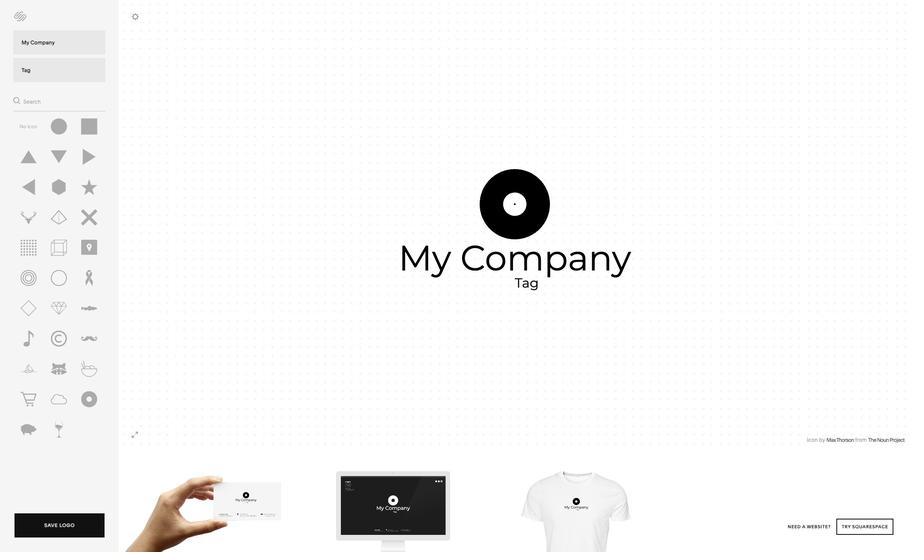 Task type: vqa. For each thing, say whether or not it's contained in the screenshot.
Noun
yes



Task type: locate. For each thing, give the bounding box(es) containing it.
search link
[[13, 95, 41, 106]]

icon right no
[[27, 123, 37, 130]]

icon left by
[[807, 437, 818, 443]]

1 horizontal spatial icon
[[807, 437, 818, 443]]

no icon
[[20, 123, 37, 130]]

1 vertical spatial icon
[[807, 437, 818, 443]]

0 vertical spatial icon
[[27, 123, 37, 130]]

try
[[842, 524, 851, 530]]

noun
[[877, 437, 889, 443]]

squarespace
[[852, 524, 888, 530]]

save
[[44, 522, 58, 529]]

icon
[[27, 123, 37, 130], [807, 437, 818, 443]]

icon by max thorson from the noun project
[[807, 437, 905, 443]]

logo
[[59, 522, 75, 529]]

Name text field
[[13, 30, 105, 54]]

Tagline text field
[[13, 58, 105, 82]]

website?
[[807, 524, 831, 530]]

the noun project link
[[868, 437, 905, 443]]

the
[[868, 437, 876, 443]]

save logo
[[44, 522, 75, 529]]

start over image
[[11, 8, 29, 24]]



Task type: describe. For each thing, give the bounding box(es) containing it.
try squarespace link
[[837, 519, 894, 535]]

search
[[23, 98, 41, 105]]

need a website?
[[788, 524, 832, 530]]

need
[[788, 524, 801, 530]]

a
[[802, 524, 806, 530]]

project
[[890, 437, 905, 443]]

save logo button
[[14, 514, 105, 540]]

0 horizontal spatial icon
[[27, 123, 37, 130]]

from
[[855, 437, 867, 443]]

max
[[827, 437, 836, 443]]

try squarespace
[[842, 524, 888, 530]]

by
[[819, 437, 825, 443]]

thorson
[[837, 437, 854, 443]]

max thorson link
[[827, 437, 854, 443]]

no
[[20, 123, 26, 130]]



